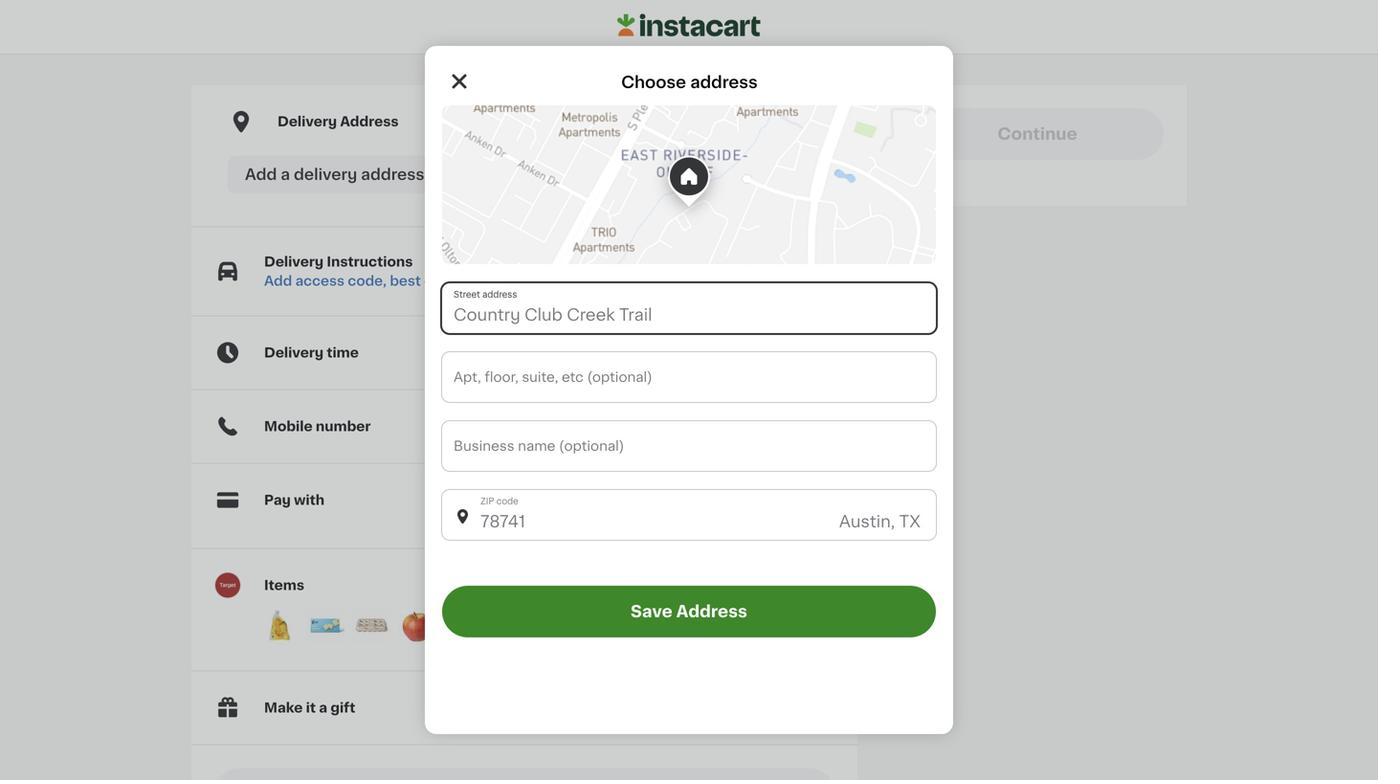 Task type: describe. For each thing, give the bounding box(es) containing it.
austin,
[[840, 514, 896, 530]]

gift
[[331, 702, 356, 715]]

delivery for delivery time
[[264, 346, 324, 360]]

best
[[390, 274, 421, 288]]

honeycrisp apple bag image
[[398, 607, 437, 645]]

add a delivery address button
[[228, 156, 822, 194]]

good & gather lemons image
[[260, 607, 299, 645]]

mobile
[[264, 420, 313, 433]]

1   text field from the top
[[442, 283, 936, 333]]

address inside button
[[361, 167, 425, 183]]

address for save address
[[677, 604, 748, 620]]

tx
[[900, 514, 921, 530]]

code,
[[348, 274, 387, 288]]

2   text field from the top
[[442, 352, 936, 402]]

access
[[296, 274, 345, 288]]

delivery for delivery address
[[278, 115, 337, 128]]

add a delivery address
[[245, 167, 425, 183]]

delivery address
[[278, 115, 399, 128]]

pay with
[[264, 494, 325, 507]]

1 horizontal spatial a
[[319, 702, 328, 715]]

map region
[[442, 105, 936, 264]]

it
[[306, 702, 316, 715]]

with
[[294, 494, 325, 507]]

mobile number
[[264, 420, 371, 433]]

good & gather salted butter image
[[306, 607, 345, 645]]

delivery time
[[264, 346, 359, 360]]

instructions
[[327, 255, 413, 269]]



Task type: locate. For each thing, give the bounding box(es) containing it.
pay
[[264, 494, 291, 507]]

0 vertical spatial address
[[340, 115, 399, 128]]

0 horizontal spatial a
[[281, 167, 290, 183]]

items
[[264, 579, 305, 592]]

address inside button
[[677, 604, 748, 620]]

good & gather unsalted butter image
[[444, 607, 483, 645]]

add
[[245, 167, 277, 183], [264, 274, 292, 288]]

delivery
[[278, 115, 337, 128], [264, 255, 324, 269], [264, 346, 324, 360]]

delivery for delivery instructions add access code, best entrance, etc.
[[264, 255, 324, 269]]

delivery left time at the left top of the page
[[264, 346, 324, 360]]

  text field
[[442, 490, 936, 540]]

a
[[281, 167, 290, 183], [319, 702, 328, 715]]

save
[[631, 604, 673, 620]]

address
[[691, 74, 758, 90], [361, 167, 425, 183]]

address for delivery address
[[340, 115, 399, 128]]

add inside delivery instructions add access code, best entrance, etc.
[[264, 274, 292, 288]]

add inside button
[[245, 167, 277, 183]]

1 vertical spatial address
[[677, 604, 748, 620]]

2 vertical spatial delivery
[[264, 346, 324, 360]]

0 horizontal spatial address
[[361, 167, 425, 183]]

3   text field from the top
[[442, 421, 936, 471]]

make it a gift
[[264, 702, 356, 715]]

entrance,
[[424, 274, 490, 288]]

address
[[340, 115, 399, 128], [677, 604, 748, 620]]

1 vertical spatial delivery
[[264, 255, 324, 269]]

1 vertical spatial a
[[319, 702, 328, 715]]

0 vertical spatial   text field
[[442, 283, 936, 333]]

good & gather grade a cage-free large eggs image
[[352, 607, 391, 645]]

0 horizontal spatial address
[[340, 115, 399, 128]]

choose address
[[622, 74, 758, 90]]

delivery
[[294, 167, 357, 183]]

delivery instructions add access code, best entrance, etc.
[[264, 255, 520, 288]]

choose
[[622, 74, 687, 90]]

0 vertical spatial address
[[691, 74, 758, 90]]

home image
[[618, 11, 761, 40]]

time
[[327, 346, 359, 360]]

add left delivery
[[245, 167, 277, 183]]

delivery up access
[[264, 255, 324, 269]]

1 vertical spatial address
[[361, 167, 425, 183]]

add left access
[[264, 274, 292, 288]]

form element
[[442, 333, 936, 638]]

address right the save
[[677, 604, 748, 620]]

2 vertical spatial   text field
[[442, 421, 936, 471]]

0 vertical spatial add
[[245, 167, 277, 183]]

address down home 'image'
[[691, 74, 758, 90]]

save address
[[631, 604, 748, 620]]

address right delivery
[[361, 167, 425, 183]]

etc.
[[494, 274, 520, 288]]

  text field
[[442, 283, 936, 333], [442, 352, 936, 402], [442, 421, 936, 471]]

choose address dialog
[[425, 46, 954, 734]]

1 vertical spatial add
[[264, 274, 292, 288]]

a left delivery
[[281, 167, 290, 183]]

a inside button
[[281, 167, 290, 183]]

make
[[264, 702, 303, 715]]

number
[[316, 420, 371, 433]]

address up the add a delivery address at left
[[340, 115, 399, 128]]

1 vertical spatial   text field
[[442, 352, 936, 402]]

austin, tx
[[840, 514, 921, 530]]

0 vertical spatial a
[[281, 167, 290, 183]]

address inside dialog
[[691, 74, 758, 90]]

delivery inside delivery instructions add access code, best entrance, etc.
[[264, 255, 324, 269]]

save address button
[[442, 586, 936, 638]]

1 horizontal spatial address
[[691, 74, 758, 90]]

0 vertical spatial delivery
[[278, 115, 337, 128]]

1 horizontal spatial address
[[677, 604, 748, 620]]

a right the it
[[319, 702, 328, 715]]

delivery up delivery
[[278, 115, 337, 128]]



Task type: vqa. For each thing, say whether or not it's contained in the screenshot.
SAVE ADDRESS
yes



